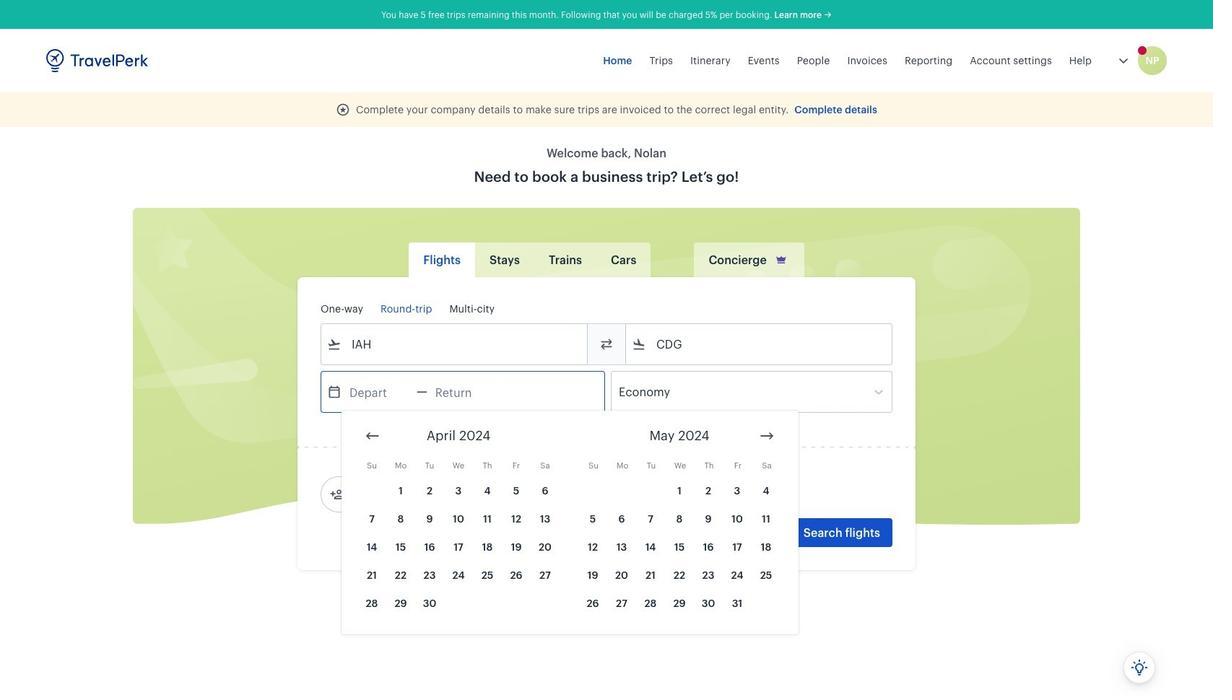 Task type: describe. For each thing, give the bounding box(es) containing it.
move backward to switch to the previous month. image
[[364, 428, 381, 445]]

Add first traveler search field
[[345, 483, 495, 506]]

From search field
[[342, 333, 569, 356]]



Task type: vqa. For each thing, say whether or not it's contained in the screenshot.
Move backward to switch to the previous month. image
yes



Task type: locate. For each thing, give the bounding box(es) containing it.
To search field
[[647, 333, 873, 356]]

calendar application
[[342, 411, 1214, 646]]

Return text field
[[428, 372, 503, 413]]

move forward to switch to the next month. image
[[759, 428, 776, 445]]

Depart text field
[[342, 372, 417, 413]]



